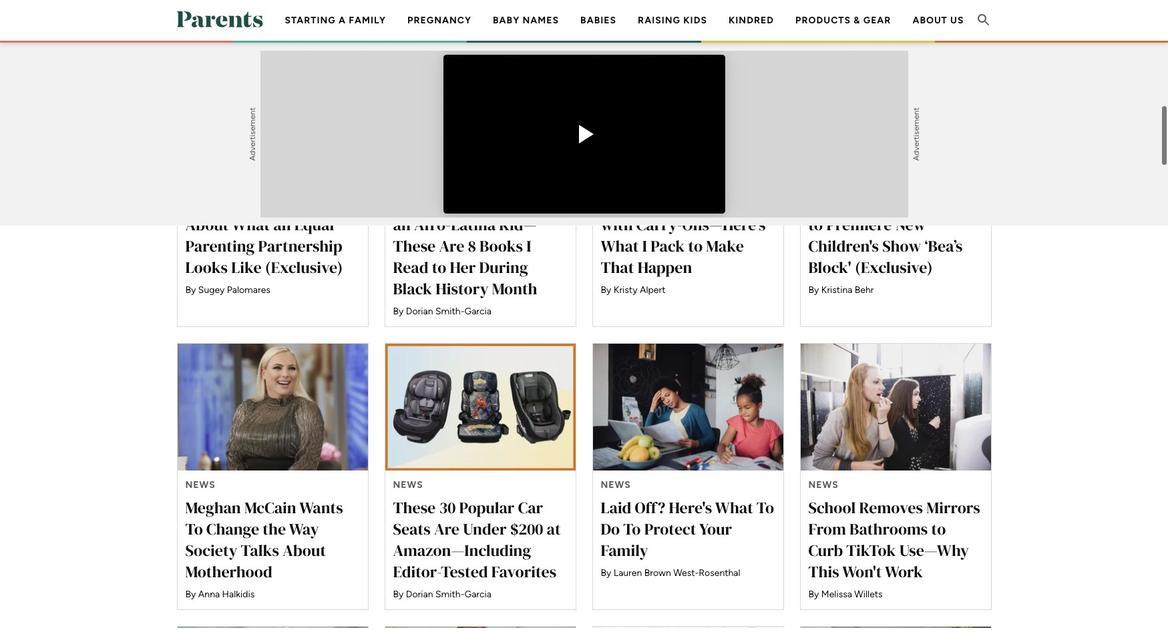 Task type: vqa. For each thing, say whether or not it's contained in the screenshot.
Afro-
yes



Task type: locate. For each thing, give the bounding box(es) containing it.
0 vertical spatial a
[[339, 15, 346, 26]]

1 i from the left
[[526, 232, 531, 254]]

bathrooms
[[850, 515, 928, 537]]

under
[[463, 515, 507, 537]]

1 vertical spatial talks
[[241, 536, 279, 558]]

what inside viral tiktoker talks about what an equal parenting partnership looks like (exclusive)
[[232, 210, 270, 232]]

1 vertical spatial family
[[625, 189, 673, 211]]

are right seats
[[434, 515, 459, 537]]

1 horizontal spatial an
[[393, 210, 411, 232]]

latina
[[451, 210, 496, 232]]

during
[[479, 253, 528, 275]]

about left us
[[913, 15, 948, 26]]

talks down mccain
[[241, 536, 279, 558]]

raising right mom
[[511, 189, 563, 211]]

1 vertical spatial raising
[[511, 189, 563, 211]]

babies
[[580, 15, 616, 26]]

baby names link
[[493, 15, 559, 26]]

$200
[[510, 515, 543, 537]]

1 these from the top
[[393, 232, 436, 254]]

kid—
[[499, 210, 537, 232]]

'bea's
[[925, 232, 963, 254]]

these left '30'
[[393, 493, 436, 515]]

2 (exclusive) from the left
[[855, 253, 933, 275]]

visit parents' homepage image
[[177, 11, 263, 27]]

family right starting
[[349, 15, 386, 26]]

your
[[699, 515, 732, 537]]

0 horizontal spatial to
[[185, 515, 203, 537]]

that
[[601, 253, 634, 275]]

to right "your"
[[757, 493, 774, 515]]

black
[[430, 189, 469, 211], [393, 274, 432, 296]]

mom
[[472, 189, 507, 211]]

2 horizontal spatial what
[[715, 493, 753, 515]]

partnership
[[258, 232, 342, 254]]

1 (exclusive) from the left
[[265, 253, 343, 275]]

a inside navigation
[[339, 15, 346, 26]]

only
[[676, 189, 709, 211]]

these down the i'm
[[393, 232, 436, 254]]

laid off? here's what to do to protect your family link
[[592, 340, 784, 607]]

1 horizontal spatial a
[[418, 189, 426, 211]]

i'm a black mom raising an afro-latina kid— these are 8 books i read to her during black history month
[[393, 189, 563, 296]]

0 vertical spatial black
[[430, 189, 469, 211]]

to inside meghan mccain wants to change the way society talks about motherhood
[[185, 515, 203, 537]]

popular
[[459, 493, 515, 515]]

2 an from the left
[[393, 210, 411, 232]]

family right "my"
[[625, 189, 673, 211]]

i left pack
[[642, 232, 647, 254]]

starting a family
[[285, 15, 386, 26]]

2 horizontal spatial to
[[757, 493, 774, 515]]

family inside my family only travels with carry-ons—here's what i pack to make that happen
[[625, 189, 673, 211]]

protect
[[644, 515, 696, 537]]

won't
[[842, 557, 882, 579]]

an left afro- at the left top of the page
[[393, 210, 411, 232]]

are inside these 30 popular car seats are under $200 at amazon—including editor-tested favorites
[[434, 515, 459, 537]]

car
[[518, 493, 543, 515]]

to right bathrooms
[[931, 515, 946, 537]]

viral
[[185, 189, 219, 211]]

raising left kids at right top
[[638, 15, 681, 26]]

1 horizontal spatial about
[[283, 536, 326, 558]]

society
[[185, 536, 237, 558]]

i right books
[[526, 232, 531, 254]]

looks
[[185, 253, 228, 275]]

raising kids
[[638, 15, 707, 26]]

a right starting
[[339, 15, 346, 26]]

to right do
[[623, 515, 641, 537]]

black left history
[[393, 274, 432, 296]]

starting a family link
[[285, 15, 386, 26]]

header navigation
[[274, 0, 975, 83]]

1 horizontal spatial (exclusive)
[[855, 253, 933, 275]]

0 vertical spatial these
[[393, 232, 436, 254]]

0 horizontal spatial an
[[273, 210, 291, 232]]

us
[[950, 15, 964, 26]]

a for family
[[339, 15, 346, 26]]

advertisement element
[[260, 51, 908, 218]]

with
[[601, 210, 633, 232]]

these
[[393, 232, 436, 254], [393, 493, 436, 515]]

tested
[[441, 557, 488, 579]]

baby in the nicu image
[[177, 623, 368, 628]]

to left premiere
[[808, 210, 823, 232]]

(exclusive) down new
[[855, 253, 933, 275]]

1 horizontal spatial i
[[642, 232, 647, 254]]

1 horizontal spatial raising
[[638, 15, 681, 26]]

1 horizontal spatial to
[[623, 515, 641, 537]]

pregnancy
[[407, 15, 472, 26]]

a
[[339, 15, 346, 26], [418, 189, 426, 211]]

0 vertical spatial talks
[[290, 189, 328, 211]]

what up like
[[232, 210, 270, 232]]

amazon car seat deals under $200 tout image
[[385, 340, 575, 467]]

mccain
[[244, 493, 296, 515]]

talks
[[290, 189, 328, 211], [241, 536, 279, 558]]

0 vertical spatial raising
[[638, 15, 681, 26]]

block'
[[808, 253, 851, 275]]

0 vertical spatial are
[[439, 232, 464, 254]]

this
[[808, 557, 839, 579]]

three siblings at home image
[[593, 623, 783, 628]]

i'm
[[393, 189, 415, 211]]

about down wants
[[283, 536, 326, 558]]

0 horizontal spatial talks
[[241, 536, 279, 558]]

to
[[808, 210, 823, 232], [688, 232, 703, 254], [432, 253, 446, 275], [931, 515, 946, 537]]

1 vertical spatial a
[[418, 189, 426, 211]]

what down "my"
[[601, 232, 639, 254]]

0 vertical spatial family
[[349, 15, 386, 26]]

search image
[[975, 12, 991, 28]]

about inside viral tiktoker talks about what an equal parenting partnership looks like (exclusive)
[[185, 210, 229, 232]]

president biden image
[[800, 623, 991, 628]]

to right pack
[[688, 232, 703, 254]]

a right the i'm
[[418, 189, 426, 211]]

talks inside viral tiktoker talks about what an equal parenting partnership looks like (exclusive)
[[290, 189, 328, 211]]

parenting
[[185, 232, 255, 254]]

0 vertical spatial about
[[913, 15, 948, 26]]

kids
[[683, 15, 707, 26]]

2 vertical spatial family
[[601, 536, 648, 558]]

2 these from the top
[[393, 493, 436, 515]]

1 an from the left
[[273, 210, 291, 232]]

viral tiktoker talks about what an equal parenting partnership looks like (exclusive) link
[[177, 35, 368, 324]]

2 vertical spatial about
[[283, 536, 326, 558]]

are left 8
[[439, 232, 464, 254]]

an left the equal
[[273, 210, 291, 232]]

1 vertical spatial these
[[393, 493, 436, 515]]

0 horizontal spatial about
[[185, 210, 229, 232]]

travels
[[712, 189, 764, 211]]

talks up "partnership" at the top left
[[290, 189, 328, 211]]

about inside meghan mccain wants to change the way society talks about motherhood
[[283, 536, 326, 558]]

these 30 popular car seats are under $200 at amazon—including editor-tested favorites
[[393, 493, 561, 579]]

names
[[523, 15, 559, 26]]

editor-
[[393, 557, 441, 579]]

1 horizontal spatial what
[[601, 232, 639, 254]]

school removes mirrors from bathrooms to curb tiktok use—why this won't work link
[[800, 340, 991, 607]]

to left her
[[432, 253, 446, 275]]

black left mom
[[430, 189, 469, 211]]

0 horizontal spatial (exclusive)
[[265, 253, 343, 275]]

'sesame street' creators to premiere new children's show 'bea's block' (exclusive)
[[808, 189, 980, 275]]

equal
[[294, 210, 334, 232]]

0 horizontal spatial what
[[232, 210, 270, 232]]

1 vertical spatial are
[[434, 515, 459, 537]]

raising
[[638, 15, 681, 26], [511, 189, 563, 211]]

family inside laid off? here's what to do to protect your family
[[601, 536, 648, 558]]

happen
[[638, 253, 692, 275]]

1 horizontal spatial talks
[[290, 189, 328, 211]]

8
[[468, 232, 476, 254]]

about
[[913, 15, 948, 26], [185, 210, 229, 232], [283, 536, 326, 558]]

2 horizontal spatial about
[[913, 15, 948, 26]]

1 vertical spatial about
[[185, 210, 229, 232]]

to left change
[[185, 515, 203, 537]]

mom applies for job at the kitchen table with her daughter sitting next to her. image
[[593, 340, 783, 467]]

tiktok
[[846, 536, 896, 558]]

an inside viral tiktoker talks about what an equal parenting partnership looks like (exclusive)
[[273, 210, 291, 232]]

0 horizontal spatial raising
[[511, 189, 563, 211]]

a for black
[[418, 189, 426, 211]]

(exclusive) down the equal
[[265, 253, 343, 275]]

0 horizontal spatial a
[[339, 15, 346, 26]]

are
[[439, 232, 464, 254], [434, 515, 459, 537]]

family
[[349, 15, 386, 26], [625, 189, 673, 211], [601, 536, 648, 558]]

what right here's
[[715, 493, 753, 515]]

these inside i'm a black mom raising an afro-latina kid— these are 8 books i read to her during black history month
[[393, 232, 436, 254]]

talks inside meghan mccain wants to change the way society talks about motherhood
[[241, 536, 279, 558]]

baby
[[493, 15, 520, 26]]

gear
[[863, 15, 891, 26]]

2 i from the left
[[642, 232, 647, 254]]

family down laid
[[601, 536, 648, 558]]

'sesame street' creators to premiere new children's show 'bea's block' (exclusive) link
[[800, 35, 991, 324]]

an inside i'm a black mom raising an afro-latina kid— these are 8 books i read to her during black history month
[[393, 210, 411, 232]]

family inside header navigation
[[349, 15, 386, 26]]

these 30 popular car seats are under $200 at amazon—including editor-tested favorites link
[[384, 340, 576, 607]]

a inside i'm a black mom raising an afro-latina kid— these are 8 books i read to her during black history month
[[418, 189, 426, 211]]

work
[[885, 557, 923, 579]]

0 horizontal spatial i
[[526, 232, 531, 254]]

about up looks
[[185, 210, 229, 232]]



Task type: describe. For each thing, give the bounding box(es) containing it.
(exclusive) inside viral tiktoker talks about what an equal parenting partnership looks like (exclusive)
[[265, 253, 343, 275]]

baby sitting on a couch image
[[385, 623, 575, 628]]

meghan mccain wants to change the way society talks about motherhood link
[[177, 340, 368, 607]]

motherhood
[[185, 557, 272, 579]]

these inside these 30 popular car seats are under $200 at amazon—including editor-tested favorites
[[393, 493, 436, 515]]

starting
[[285, 15, 336, 26]]

curb
[[808, 536, 843, 558]]

30
[[439, 493, 456, 515]]

children's
[[808, 232, 879, 254]]

ons—here's
[[682, 210, 766, 232]]

way
[[289, 515, 319, 537]]

about inside header navigation
[[913, 15, 948, 26]]

carry-
[[636, 210, 682, 232]]

street'
[[869, 189, 915, 211]]

her
[[450, 253, 476, 275]]

an for tiktoker
[[273, 210, 291, 232]]

seats
[[393, 515, 431, 537]]

products
[[795, 15, 851, 26]]

i inside my family only travels with carry-ons—here's what i pack to make that happen
[[642, 232, 647, 254]]

wants
[[299, 493, 343, 515]]

what inside my family only travels with carry-ons—here's what i pack to make that happen
[[601, 232, 639, 254]]

about us
[[913, 15, 964, 26]]

pack
[[651, 232, 685, 254]]

make
[[706, 232, 744, 254]]

history
[[436, 274, 489, 296]]

products & gear link
[[795, 15, 891, 26]]

(exclusive) inside 'sesame street' creators to premiere new children's show 'bea's block' (exclusive)
[[855, 253, 933, 275]]

kindred link
[[729, 15, 774, 26]]

school
[[808, 493, 856, 515]]

raising inside i'm a black mom raising an afro-latina kid— these are 8 books i read to her during black history month
[[511, 189, 563, 211]]

meghan mccain wants to change the way society talks about motherhood
[[185, 493, 343, 579]]

amazon—including
[[393, 536, 531, 558]]

to inside i'm a black mom raising an afro-latina kid— these are 8 books i read to her during black history month
[[432, 253, 446, 275]]

to inside school removes mirrors from bathrooms to curb tiktok use—why this won't work
[[931, 515, 946, 537]]

'sesame
[[808, 189, 866, 211]]

are inside i'm a black mom raising an afro-latina kid— these are 8 books i read to her during black history month
[[439, 232, 464, 254]]

do
[[601, 515, 620, 537]]

my family only travels with carry-ons—here's what i pack to make that happen
[[601, 189, 766, 275]]

raising kids link
[[638, 15, 707, 26]]

at
[[547, 515, 561, 537]]

viral tiktoker talks about what an equal parenting partnership looks like (exclusive)
[[185, 189, 343, 275]]

premiere
[[826, 210, 892, 232]]

about us link
[[913, 15, 964, 26]]

month
[[492, 274, 537, 296]]

babies link
[[580, 15, 616, 26]]

to inside my family only travels with carry-ons—here's what i pack to make that happen
[[688, 232, 703, 254]]

change
[[206, 515, 259, 537]]

baby names
[[493, 15, 559, 26]]

meghan
[[185, 493, 241, 515]]

like
[[231, 253, 262, 275]]

my
[[601, 189, 622, 211]]

removes
[[859, 493, 923, 515]]

mirrors
[[926, 493, 980, 515]]

here's
[[669, 493, 712, 515]]

read
[[393, 253, 428, 275]]

books
[[479, 232, 523, 254]]

pregnancy link
[[407, 15, 472, 26]]

tiktoker
[[222, 189, 287, 211]]

the
[[263, 515, 286, 537]]

girls looking in bathroom mirror at school. image
[[800, 340, 991, 467]]

kindred
[[729, 15, 774, 26]]

my family only travels with carry-ons—here's what i pack to make that happen link
[[592, 35, 784, 324]]

use—why
[[899, 536, 969, 558]]

an for a
[[393, 210, 411, 232]]

meghan mccain photo image
[[177, 340, 368, 467]]

off?
[[635, 493, 665, 515]]

show
[[882, 232, 921, 254]]

laid
[[601, 493, 631, 515]]

products & gear
[[795, 15, 891, 26]]

raising inside header navigation
[[638, 15, 681, 26]]

what inside laid off? here's what to do to protect your family
[[715, 493, 753, 515]]

1 vertical spatial black
[[393, 274, 432, 296]]

from
[[808, 515, 846, 537]]

afro-
[[414, 210, 451, 232]]

school removes mirrors from bathrooms to curb tiktok use—why this won't work
[[808, 493, 980, 579]]

creators
[[919, 189, 980, 211]]

favorites
[[491, 557, 556, 579]]

to inside 'sesame street' creators to premiere new children's show 'bea's block' (exclusive)
[[808, 210, 823, 232]]

i'm a black mom raising an afro-latina kid— these are 8 books i read to her during black history month link
[[384, 35, 576, 324]]

laid off? here's what to do to protect your family
[[601, 493, 774, 558]]

&
[[854, 15, 860, 26]]

i inside i'm a black mom raising an afro-latina kid— these are 8 books i read to her during black history month
[[526, 232, 531, 254]]



